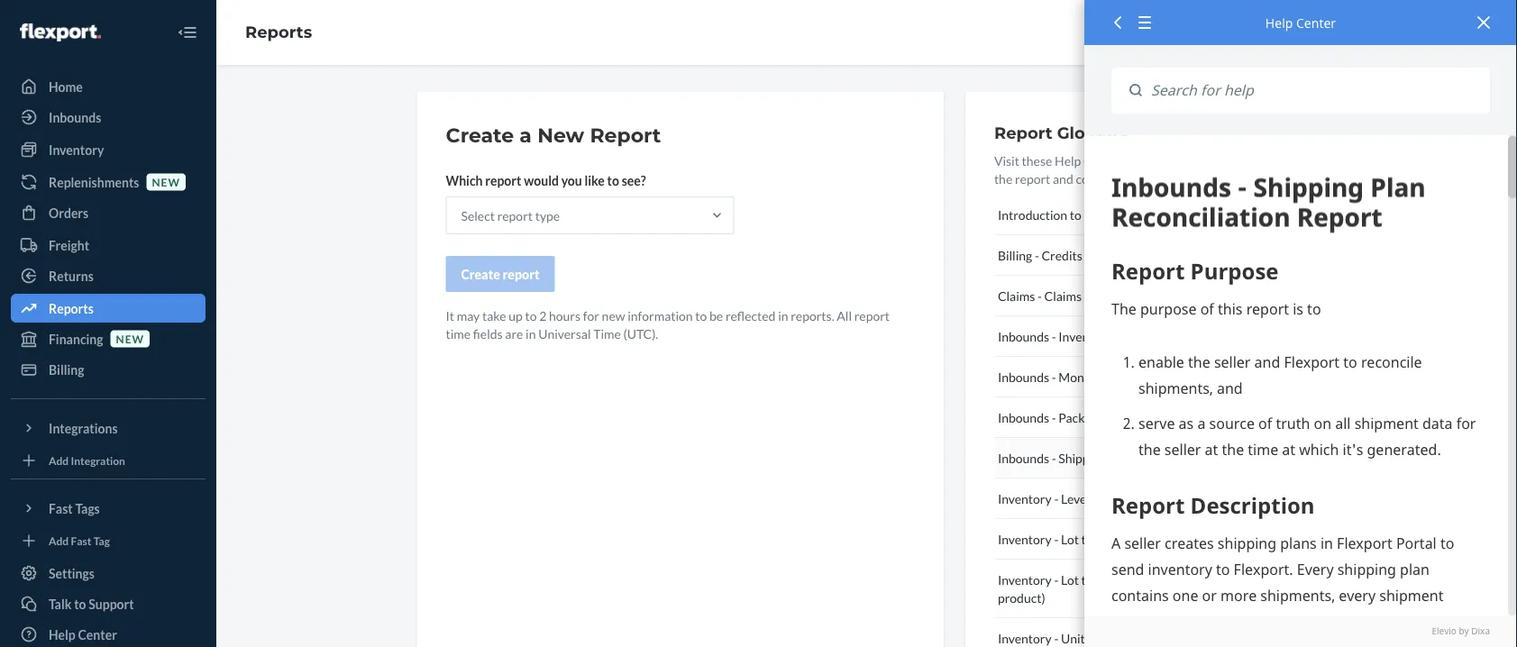 Task type: vqa. For each thing, say whether or not it's contained in the screenshot.
-
yes



Task type: describe. For each thing, give the bounding box(es) containing it.
inventory up monthly at right
[[1059, 329, 1113, 344]]

units
[[1062, 631, 1091, 646]]

lot for inventory - lot tracking and fefo (single product)
[[1062, 572, 1080, 588]]

inbounds - shipping plan reconciliation button
[[995, 438, 1288, 479]]

and for inventory - lot tracking and fefo (single product)
[[1130, 572, 1150, 588]]

reflected
[[726, 308, 776, 323]]

time
[[446, 326, 471, 341]]

long
[[1106, 631, 1133, 646]]

all
[[837, 308, 852, 323]]

reconciliation for inbounds - monthly reconciliation
[[1109, 369, 1187, 385]]

2 horizontal spatial center
[[1297, 14, 1337, 31]]

to right like
[[608, 173, 620, 188]]

orders
[[49, 205, 89, 221]]

these
[[1022, 153, 1053, 168]]

claims - claims submitted button
[[995, 276, 1288, 317]]

add fast tag
[[49, 534, 110, 547]]

inbounds - packages
[[998, 410, 1110, 425]]

tags
[[75, 501, 100, 516]]

- for billing - credits report
[[1035, 248, 1040, 263]]

returns link
[[11, 262, 206, 290]]

visit these help center articles to get a description of the report and column details.
[[995, 153, 1288, 186]]

to right the talk
[[74, 597, 86, 612]]

new inside "it may take up to 2 hours for new information to be reflected in reports. all report time fields are in universal time (utc)."
[[602, 308, 625, 323]]

1 vertical spatial help center
[[49, 627, 117, 643]]

fefo for (single
[[1152, 572, 1184, 588]]

term
[[1136, 631, 1164, 646]]

may
[[457, 308, 480, 323]]

Search search field
[[1143, 68, 1491, 113]]

0 vertical spatial help
[[1266, 14, 1294, 31]]

articles
[[1125, 153, 1166, 168]]

1 vertical spatial in
[[526, 326, 536, 341]]

storage
[[1166, 631, 1209, 646]]

elevio by dixa link
[[1112, 626, 1491, 639]]

credits
[[1042, 248, 1083, 263]]

to left reporting
[[1070, 207, 1082, 222]]

inventory - levels today button
[[995, 479, 1288, 520]]

would
[[524, 173, 559, 188]]

0 vertical spatial reports link
[[245, 22, 312, 42]]

1 horizontal spatial report
[[995, 123, 1053, 143]]

1 horizontal spatial reports
[[245, 22, 312, 42]]

talk
[[49, 597, 72, 612]]

billing - credits report button
[[995, 235, 1288, 276]]

inventory for inventory - lot tracking and fefo (single product)
[[998, 572, 1052, 588]]

talk to support button
[[11, 590, 206, 619]]

be
[[710, 308, 724, 323]]

to left the 2
[[525, 308, 537, 323]]

new for financing
[[116, 332, 144, 345]]

claims - claims submitted
[[998, 288, 1142, 304]]

support
[[89, 597, 134, 612]]

see?
[[622, 173, 646, 188]]

for
[[583, 308, 600, 323]]

inventory for inventory
[[49, 142, 104, 157]]

add for add fast tag
[[49, 534, 69, 547]]

inventory for inventory - levels today
[[998, 491, 1052, 506]]

inbounds for inbounds - shipping plan reconciliation
[[998, 451, 1050, 466]]

dixa
[[1472, 626, 1491, 638]]

which
[[446, 173, 483, 188]]

products)
[[1206, 532, 1259, 547]]

(all
[[1187, 532, 1203, 547]]

- for inbounds - shipping plan reconciliation
[[1052, 451, 1057, 466]]

fields
[[473, 326, 503, 341]]

and for inventory - lot tracking and fefo (all products)
[[1130, 532, 1150, 547]]

home
[[49, 79, 83, 94]]

1 vertical spatial fast
[[71, 534, 91, 547]]

take
[[482, 308, 506, 323]]

help inside visit these help center articles to get a description of the report and column details.
[[1055, 153, 1082, 168]]

add integration link
[[11, 450, 206, 472]]

inbounds - inventory reconciliation
[[998, 329, 1194, 344]]

inbounds - shipping plan reconciliation
[[998, 451, 1215, 466]]

billing - credits report
[[998, 248, 1124, 263]]

financing
[[49, 331, 103, 347]]

tracking for (single
[[1082, 572, 1127, 588]]

2
[[539, 308, 547, 323]]

type
[[535, 208, 560, 223]]

inventory link
[[11, 135, 206, 164]]

packages
[[1059, 410, 1110, 425]]

by
[[1460, 626, 1470, 638]]

select report type
[[461, 208, 560, 223]]

inbounds for inbounds - monthly reconciliation
[[998, 369, 1050, 385]]

and inside visit these help center articles to get a description of the report and column details.
[[1053, 171, 1074, 186]]

elevio
[[1433, 626, 1457, 638]]

time
[[594, 326, 621, 341]]

new for replenishments
[[152, 175, 180, 188]]

tag
[[94, 534, 110, 547]]

inbounds link
[[11, 103, 206, 132]]

tracking for (all
[[1082, 532, 1127, 547]]

inventory - lot tracking and fefo (all products) button
[[995, 520, 1288, 560]]

1 claims from the left
[[998, 288, 1036, 304]]

settings
[[49, 566, 95, 581]]

- for claims - claims submitted
[[1038, 288, 1043, 304]]

billing link
[[11, 355, 206, 384]]

billing for billing - credits report
[[998, 248, 1033, 263]]

inbounds for inbounds
[[49, 110, 101, 125]]

details.
[[1119, 171, 1159, 186]]

- for inventory - lot tracking and fefo (single product)
[[1055, 572, 1059, 588]]

a inside visit these help center articles to get a description of the report and column details.
[[1203, 153, 1209, 168]]

- for inbounds - packages
[[1052, 410, 1057, 425]]

- for inventory - lot tracking and fefo (all products)
[[1055, 532, 1059, 547]]

to inside visit these help center articles to get a description of the report and column details.
[[1168, 153, 1180, 168]]

replenishments
[[49, 175, 139, 190]]

1 horizontal spatial in
[[779, 308, 789, 323]]

introduction to reporting button
[[995, 195, 1288, 235]]

- for inventory - units in long term storage
[[1055, 631, 1059, 646]]



Task type: locate. For each thing, give the bounding box(es) containing it.
inventory left levels
[[998, 491, 1052, 506]]

create inside button
[[461, 267, 500, 282]]

help inside help center link
[[49, 627, 76, 643]]

inventory - lot tracking and fefo (single product) button
[[995, 560, 1288, 619]]

2 vertical spatial center
[[78, 627, 117, 643]]

billing down 'introduction'
[[998, 248, 1033, 263]]

0 vertical spatial new
[[152, 175, 180, 188]]

inbounds up inbounds - packages
[[998, 369, 1050, 385]]

report up 'up'
[[503, 267, 540, 282]]

2 add from the top
[[49, 534, 69, 547]]

- for inventory - levels today
[[1055, 491, 1059, 506]]

1 vertical spatial lot
[[1062, 572, 1080, 588]]

create for create report
[[461, 267, 500, 282]]

1 vertical spatial reports link
[[11, 294, 206, 323]]

inventory down product)
[[998, 631, 1052, 646]]

1 add from the top
[[49, 454, 69, 467]]

inbounds - inventory reconciliation button
[[995, 317, 1288, 357]]

product)
[[998, 590, 1046, 606]]

reconciliation down inbounds - inventory reconciliation button
[[1109, 369, 1187, 385]]

inbounds - monthly reconciliation
[[998, 369, 1187, 385]]

help center link
[[11, 621, 206, 648]]

shipping
[[1059, 451, 1107, 466]]

0 vertical spatial fefo
[[1152, 532, 1184, 547]]

- inside the 'inbounds - shipping plan reconciliation' button
[[1052, 451, 1057, 466]]

1 fefo from the top
[[1152, 532, 1184, 547]]

report glossary
[[995, 123, 1130, 143]]

help center down talk to support
[[49, 627, 117, 643]]

1 vertical spatial center
[[1084, 153, 1123, 168]]

1 horizontal spatial help center
[[1266, 14, 1337, 31]]

integrations
[[49, 421, 118, 436]]

in left reports.
[[779, 308, 789, 323]]

information
[[628, 308, 693, 323]]

0 vertical spatial create
[[446, 123, 514, 147]]

fefo left (all
[[1152, 532, 1184, 547]]

tracking
[[1082, 532, 1127, 547], [1082, 572, 1127, 588]]

- left packages on the bottom
[[1052, 410, 1057, 425]]

report for select report type
[[498, 208, 533, 223]]

report up select report type on the top left of page
[[485, 173, 522, 188]]

elevio by dixa
[[1433, 626, 1491, 638]]

fast tags
[[49, 501, 100, 516]]

inventory - levels today
[[998, 491, 1131, 506]]

integrations button
[[11, 414, 206, 443]]

like
[[585, 173, 605, 188]]

claims down billing - credits report
[[998, 288, 1036, 304]]

1 horizontal spatial help
[[1055, 153, 1082, 168]]

- for inbounds - monthly reconciliation
[[1052, 369, 1057, 385]]

- inside inventory - levels today button
[[1055, 491, 1059, 506]]

and inside inventory - lot tracking and fefo (single product)
[[1130, 572, 1150, 588]]

0 vertical spatial help center
[[1266, 14, 1337, 31]]

and left column
[[1053, 171, 1074, 186]]

a right get
[[1203, 153, 1209, 168]]

1 vertical spatial billing
[[49, 362, 84, 377]]

0 horizontal spatial report
[[590, 123, 662, 147]]

1 horizontal spatial billing
[[998, 248, 1033, 263]]

in inside button
[[1094, 631, 1104, 646]]

inbounds inside inbounds - monthly reconciliation button
[[998, 369, 1050, 385]]

reconciliation down claims - claims submitted button
[[1116, 329, 1194, 344]]

1 vertical spatial reports
[[49, 301, 94, 316]]

create for create a new report
[[446, 123, 514, 147]]

tracking inside inventory - lot tracking and fefo (single product)
[[1082, 572, 1127, 588]]

report for create report
[[503, 267, 540, 282]]

2 horizontal spatial report
[[1085, 248, 1124, 263]]

- left credits
[[1035, 248, 1040, 263]]

2 claims from the left
[[1045, 288, 1082, 304]]

0 vertical spatial lot
[[1062, 532, 1080, 547]]

of
[[1276, 153, 1288, 168]]

reconciliation inside button
[[1109, 369, 1187, 385]]

1 vertical spatial new
[[602, 308, 625, 323]]

2 vertical spatial help
[[49, 627, 76, 643]]

0 horizontal spatial a
[[520, 123, 532, 147]]

add left the integration
[[49, 454, 69, 467]]

1 vertical spatial add
[[49, 534, 69, 547]]

- inside claims - claims submitted button
[[1038, 288, 1043, 304]]

universal
[[539, 326, 591, 341]]

report left type
[[498, 208, 533, 223]]

to left get
[[1168, 153, 1180, 168]]

the
[[995, 171, 1013, 186]]

introduction to reporting
[[998, 207, 1140, 222]]

0 vertical spatial in
[[779, 308, 789, 323]]

2 vertical spatial reconciliation
[[1136, 451, 1215, 466]]

inbounds for inbounds - packages
[[998, 410, 1050, 425]]

and
[[1053, 171, 1074, 186], [1130, 532, 1150, 547], [1130, 572, 1150, 588]]

2 fefo from the top
[[1152, 572, 1184, 588]]

report for billing - credits report
[[1085, 248, 1124, 263]]

home link
[[11, 72, 206, 101]]

- left the units
[[1055, 631, 1059, 646]]

-
[[1035, 248, 1040, 263], [1038, 288, 1043, 304], [1052, 329, 1057, 344], [1052, 369, 1057, 385], [1052, 410, 1057, 425], [1052, 451, 1057, 466], [1055, 491, 1059, 506], [1055, 532, 1059, 547], [1055, 572, 1059, 588], [1055, 631, 1059, 646]]

- inside inbounds - monthly reconciliation button
[[1052, 369, 1057, 385]]

inbounds - packages button
[[995, 398, 1288, 438]]

1 vertical spatial create
[[461, 267, 500, 282]]

reports link
[[245, 22, 312, 42], [11, 294, 206, 323]]

center down talk to support
[[78, 627, 117, 643]]

center up column
[[1084, 153, 1123, 168]]

inbounds
[[49, 110, 101, 125], [998, 329, 1050, 344], [998, 369, 1050, 385], [998, 410, 1050, 425], [998, 451, 1050, 466]]

center up search search box on the right
[[1297, 14, 1337, 31]]

create report button
[[446, 256, 555, 292]]

tracking down today
[[1082, 532, 1127, 547]]

inventory for inventory - lot tracking and fefo (all products)
[[998, 532, 1052, 547]]

inventory - units in long term storage button
[[995, 619, 1288, 648]]

reconciliation down inbounds - packages button
[[1136, 451, 1215, 466]]

settings link
[[11, 559, 206, 588]]

add
[[49, 454, 69, 467], [49, 534, 69, 547]]

fast inside dropdown button
[[49, 501, 73, 516]]

(single
[[1187, 572, 1222, 588]]

inbounds inside inbounds link
[[49, 110, 101, 125]]

lot up the units
[[1062, 572, 1080, 588]]

in left long
[[1094, 631, 1104, 646]]

new
[[538, 123, 585, 147]]

2 vertical spatial new
[[116, 332, 144, 345]]

monthly
[[1059, 369, 1106, 385]]

help up search search box on the right
[[1266, 14, 1294, 31]]

today
[[1098, 491, 1131, 506]]

fefo left (single
[[1152, 572, 1184, 588]]

- left shipping
[[1052, 451, 1057, 466]]

report
[[1016, 171, 1051, 186], [485, 173, 522, 188], [498, 208, 533, 223], [503, 267, 540, 282], [855, 308, 890, 323]]

in right the are
[[526, 326, 536, 341]]

in
[[779, 308, 789, 323], [526, 326, 536, 341], [1094, 631, 1104, 646]]

glossary
[[1058, 123, 1130, 143]]

0 vertical spatial a
[[520, 123, 532, 147]]

inventory up replenishments
[[49, 142, 104, 157]]

create up which
[[446, 123, 514, 147]]

report inside "it may take up to 2 hours for new information to be reflected in reports. all report time fields are in universal time (utc)."
[[855, 308, 890, 323]]

lot down inventory - levels today
[[1062, 532, 1080, 547]]

reports.
[[791, 308, 835, 323]]

help down the talk
[[49, 627, 76, 643]]

close navigation image
[[177, 22, 198, 43]]

1 horizontal spatial new
[[152, 175, 180, 188]]

it may take up to 2 hours for new information to be reflected in reports. all report time fields are in universal time (utc).
[[446, 308, 890, 341]]

introduction
[[998, 207, 1068, 222]]

reconciliation for inbounds - inventory reconciliation
[[1116, 329, 1194, 344]]

report up these
[[995, 123, 1053, 143]]

hours
[[549, 308, 581, 323]]

tracking down inventory - lot tracking and fefo (all products)
[[1082, 572, 1127, 588]]

- inside inventory - units in long term storage button
[[1055, 631, 1059, 646]]

0 horizontal spatial help center
[[49, 627, 117, 643]]

2 vertical spatial in
[[1094, 631, 1104, 646]]

0 vertical spatial center
[[1297, 14, 1337, 31]]

1 horizontal spatial a
[[1203, 153, 1209, 168]]

report right all
[[855, 308, 890, 323]]

0 vertical spatial add
[[49, 454, 69, 467]]

a left new
[[520, 123, 532, 147]]

2 lot from the top
[[1062, 572, 1080, 588]]

inbounds down claims - claims submitted
[[998, 329, 1050, 344]]

create report
[[461, 267, 540, 282]]

fast left tags on the bottom
[[49, 501, 73, 516]]

report inside visit these help center articles to get a description of the report and column details.
[[1016, 171, 1051, 186]]

are
[[505, 326, 524, 341]]

inbounds - monthly reconciliation button
[[995, 357, 1288, 398]]

fefo inside inventory - lot tracking and fefo (single product)
[[1152, 572, 1184, 588]]

inventory down inventory - levels today
[[998, 532, 1052, 547]]

0 horizontal spatial center
[[78, 627, 117, 643]]

0 vertical spatial reports
[[245, 22, 312, 42]]

claims down credits
[[1045, 288, 1082, 304]]

0 vertical spatial billing
[[998, 248, 1033, 263]]

inventory up product)
[[998, 572, 1052, 588]]

freight link
[[11, 231, 206, 260]]

1 horizontal spatial reports link
[[245, 22, 312, 42]]

0 horizontal spatial billing
[[49, 362, 84, 377]]

and down inventory - levels today button
[[1130, 532, 1150, 547]]

to left be
[[696, 308, 707, 323]]

orders link
[[11, 198, 206, 227]]

report for create a new report
[[590, 123, 662, 147]]

- inside inbounds - inventory reconciliation button
[[1052, 329, 1057, 344]]

a
[[520, 123, 532, 147], [1203, 153, 1209, 168]]

plan
[[1109, 451, 1134, 466]]

help down report glossary
[[1055, 153, 1082, 168]]

billing down financing
[[49, 362, 84, 377]]

- left monthly at right
[[1052, 369, 1057, 385]]

1 horizontal spatial claims
[[1045, 288, 1082, 304]]

inbounds down inbounds - packages
[[998, 451, 1050, 466]]

1 vertical spatial fefo
[[1152, 572, 1184, 588]]

0 horizontal spatial help
[[49, 627, 76, 643]]

0 vertical spatial and
[[1053, 171, 1074, 186]]

- down billing - credits report
[[1038, 288, 1043, 304]]

and down 'inventory - lot tracking and fefo (all products)' button
[[1130, 572, 1150, 588]]

claims
[[998, 288, 1036, 304], [1045, 288, 1082, 304]]

reconciliation
[[1116, 329, 1194, 344], [1109, 369, 1187, 385], [1136, 451, 1215, 466]]

1 vertical spatial a
[[1203, 153, 1209, 168]]

new up 'billing' link
[[116, 332, 144, 345]]

inventory - lot tracking and fefo (single product)
[[998, 572, 1222, 606]]

integration
[[71, 454, 125, 467]]

- inside inbounds - packages button
[[1052, 410, 1057, 425]]

report inside button
[[503, 267, 540, 282]]

1 tracking from the top
[[1082, 532, 1127, 547]]

get
[[1183, 153, 1200, 168]]

report up see?
[[590, 123, 662, 147]]

2 tracking from the top
[[1082, 572, 1127, 588]]

inventory for inventory - units in long term storage
[[998, 631, 1052, 646]]

inbounds down home
[[49, 110, 101, 125]]

inventory - units in long term storage
[[998, 631, 1209, 646]]

lot inside inventory - lot tracking and fefo (single product)
[[1062, 572, 1080, 588]]

flexport logo image
[[20, 23, 101, 41]]

fefo for (all
[[1152, 532, 1184, 547]]

billing
[[998, 248, 1033, 263], [49, 362, 84, 377]]

lot for inventory - lot tracking and fefo (all products)
[[1062, 532, 1080, 547]]

inventory - lot tracking and fefo (all products)
[[998, 532, 1259, 547]]

inbounds inside the 'inbounds - shipping plan reconciliation' button
[[998, 451, 1050, 466]]

fast
[[49, 501, 73, 516], [71, 534, 91, 547]]

2 horizontal spatial new
[[602, 308, 625, 323]]

billing for billing
[[49, 362, 84, 377]]

talk to support
[[49, 597, 134, 612]]

0 vertical spatial fast
[[49, 501, 73, 516]]

0 horizontal spatial claims
[[998, 288, 1036, 304]]

- for inbounds - inventory reconciliation
[[1052, 329, 1057, 344]]

0 vertical spatial reconciliation
[[1116, 329, 1194, 344]]

select
[[461, 208, 495, 223]]

create a new report
[[446, 123, 662, 147]]

2 vertical spatial and
[[1130, 572, 1150, 588]]

1 vertical spatial tracking
[[1082, 572, 1127, 588]]

inbounds inside inbounds - inventory reconciliation button
[[998, 329, 1050, 344]]

0 horizontal spatial in
[[526, 326, 536, 341]]

report down reporting
[[1085, 248, 1124, 263]]

you
[[562, 173, 582, 188]]

inbounds for inbounds - inventory reconciliation
[[998, 329, 1050, 344]]

2 horizontal spatial in
[[1094, 631, 1104, 646]]

1 vertical spatial and
[[1130, 532, 1150, 547]]

inventory inside inventory - lot tracking and fefo (single product)
[[998, 572, 1052, 588]]

0 horizontal spatial reports link
[[11, 294, 206, 323]]

- inside billing - credits report button
[[1035, 248, 1040, 263]]

- down inventory - levels today
[[1055, 532, 1059, 547]]

reporting
[[1085, 207, 1140, 222]]

new up time
[[602, 308, 625, 323]]

add integration
[[49, 454, 125, 467]]

visit
[[995, 153, 1020, 168]]

add for add integration
[[49, 454, 69, 467]]

add up settings
[[49, 534, 69, 547]]

inbounds left packages on the bottom
[[998, 410, 1050, 425]]

levels
[[1062, 491, 1096, 506]]

fefo
[[1152, 532, 1184, 547], [1152, 572, 1184, 588]]

which report would you like to see?
[[446, 173, 646, 188]]

fast left tag
[[71, 534, 91, 547]]

submitted
[[1085, 288, 1142, 304]]

- up inventory - units in long term storage
[[1055, 572, 1059, 588]]

center inside visit these help center articles to get a description of the report and column details.
[[1084, 153, 1123, 168]]

1 vertical spatial reconciliation
[[1109, 369, 1187, 385]]

help center up search search box on the right
[[1266, 14, 1337, 31]]

1 lot from the top
[[1062, 532, 1080, 547]]

0 horizontal spatial new
[[116, 332, 144, 345]]

it
[[446, 308, 455, 323]]

add fast tag link
[[11, 530, 206, 552]]

2 horizontal spatial help
[[1266, 14, 1294, 31]]

new up orders link
[[152, 175, 180, 188]]

1 horizontal spatial center
[[1084, 153, 1123, 168]]

report for which report would you like to see?
[[485, 173, 522, 188]]

0 horizontal spatial reports
[[49, 301, 94, 316]]

billing inside button
[[998, 248, 1033, 263]]

- inside inventory - lot tracking and fefo (single product)
[[1055, 572, 1059, 588]]

report down these
[[1016, 171, 1051, 186]]

1 vertical spatial help
[[1055, 153, 1082, 168]]

fast tags button
[[11, 494, 206, 523]]

- inside 'inventory - lot tracking and fefo (all products)' button
[[1055, 532, 1059, 547]]

- down claims - claims submitted
[[1052, 329, 1057, 344]]

inbounds inside inbounds - packages button
[[998, 410, 1050, 425]]

- left levels
[[1055, 491, 1059, 506]]

report inside button
[[1085, 248, 1124, 263]]

returns
[[49, 268, 94, 284]]

create up may
[[461, 267, 500, 282]]

0 vertical spatial tracking
[[1082, 532, 1127, 547]]



